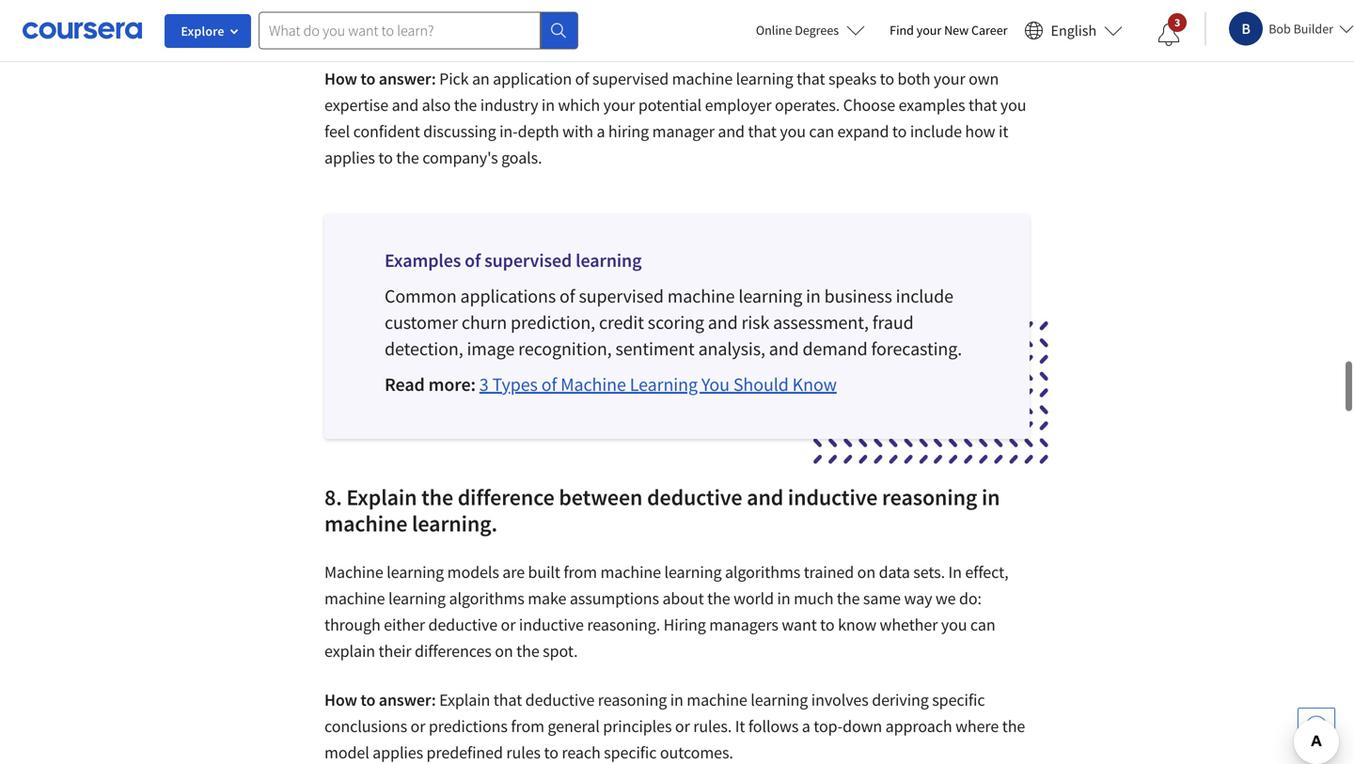 Task type: locate. For each thing, give the bounding box(es) containing it.
from right the built on the bottom left of the page
[[564, 562, 597, 583]]

or inside machine learning models are built from machine learning algorithms trained on data sets. in effect, machine learning algorithms make assumptions about the world in much the same way we do: through either deductive or inductive reasoning. hiring managers want to know whether you can explain their differences on the spot.
[[501, 615, 516, 636]]

0 vertical spatial from
[[564, 562, 597, 583]]

supervised up credit
[[579, 285, 664, 308]]

or up outcomes.
[[676, 716, 690, 738]]

how to answer: up 'conclusions' on the left bottom of the page
[[325, 690, 440, 711]]

a left top-
[[802, 716, 811, 738]]

0 vertical spatial reasoning
[[883, 484, 978, 512]]

reasoning up the sets.
[[883, 484, 978, 512]]

2 vertical spatial deductive
[[526, 690, 595, 711]]

1 horizontal spatial explain
[[440, 690, 491, 711]]

explore
[[181, 23, 225, 40]]

that up operates.
[[797, 68, 826, 89]]

machine up rules. on the bottom of the page
[[687, 690, 748, 711]]

the right where
[[1003, 716, 1026, 738]]

pick
[[440, 68, 469, 89]]

explain
[[347, 484, 417, 512], [440, 690, 491, 711]]

know
[[838, 615, 877, 636]]

supervised up applications
[[485, 249, 572, 272]]

2 how to answer: from the top
[[325, 690, 440, 711]]

1 vertical spatial how
[[325, 690, 357, 711]]

inductive up "trained"
[[788, 484, 878, 512]]

sentiment
[[616, 337, 695, 361]]

machine up potential
[[672, 68, 733, 89]]

also
[[422, 94, 451, 116]]

inductive inside 8. explain the difference between deductive and inductive reasoning in machine learning.
[[788, 484, 878, 512]]

how to answer: for feel
[[325, 68, 436, 89]]

on left "data"
[[858, 562, 876, 583]]

0 horizontal spatial reasoning
[[598, 690, 667, 711]]

0 horizontal spatial can
[[810, 121, 835, 142]]

whether
[[880, 615, 938, 636]]

can
[[810, 121, 835, 142], [971, 615, 996, 636]]

can down operates.
[[810, 121, 835, 142]]

in up the principles
[[671, 690, 684, 711]]

1 vertical spatial deductive
[[429, 615, 498, 636]]

1 vertical spatial applies
[[373, 743, 423, 764]]

1 vertical spatial answer:
[[379, 690, 436, 711]]

their
[[379, 641, 412, 662]]

the down confident
[[396, 147, 419, 168]]

0 horizontal spatial you
[[780, 121, 806, 142]]

show notifications image
[[1158, 24, 1181, 46]]

deductive inside explain that deductive reasoning in machine learning involves deriving specific conclusions or predictions from general principles or rules. it follows a top-down approach where the model applies predefined rules to reach specific outcomes.
[[526, 690, 595, 711]]

a
[[597, 121, 605, 142], [802, 716, 811, 738]]

supervised up potential
[[593, 68, 669, 89]]

0 vertical spatial deductive
[[647, 484, 743, 512]]

bob
[[1270, 20, 1292, 37]]

in inside 8. explain the difference between deductive and inductive reasoning in machine learning.
[[982, 484, 1001, 512]]

1 how from the top
[[325, 68, 357, 89]]

1 horizontal spatial algorithms
[[725, 562, 801, 583]]

confident
[[353, 121, 420, 142]]

1 horizontal spatial specific
[[933, 690, 986, 711]]

explore button
[[165, 14, 251, 48]]

2 answer: from the top
[[379, 690, 436, 711]]

expertise
[[325, 94, 389, 116]]

deductive
[[647, 484, 743, 512], [429, 615, 498, 636], [526, 690, 595, 711]]

your up hiring
[[604, 94, 635, 116]]

that down own
[[969, 94, 998, 116]]

0 horizontal spatial a
[[597, 121, 605, 142]]

types
[[493, 373, 538, 396]]

1 vertical spatial specific
[[604, 743, 657, 764]]

you inside machine learning models are built from machine learning algorithms trained on data sets. in effect, machine learning algorithms make assumptions about the world in much the same way we do: through either deductive or inductive reasoning. hiring managers want to know whether you can explain their differences on the spot.
[[942, 615, 968, 636]]

1 horizontal spatial 3
[[1175, 15, 1181, 30]]

1 horizontal spatial inductive
[[788, 484, 878, 512]]

0 horizontal spatial machine
[[325, 562, 384, 583]]

answer:
[[379, 68, 436, 89], [379, 690, 436, 711]]

to inside machine learning models are built from machine learning algorithms trained on data sets. in effect, machine learning algorithms make assumptions about the world in much the same way we do: through either deductive or inductive reasoning. hiring managers want to know whether you can explain their differences on the spot.
[[821, 615, 835, 636]]

how up 'conclusions' on the left bottom of the page
[[325, 690, 357, 711]]

the left the world
[[708, 588, 731, 610]]

0 horizontal spatial explain
[[347, 484, 417, 512]]

1 horizontal spatial on
[[858, 562, 876, 583]]

applies
[[325, 147, 375, 168], [373, 743, 423, 764]]

in
[[542, 94, 555, 116], [806, 285, 821, 308], [982, 484, 1001, 512], [778, 588, 791, 610], [671, 690, 684, 711]]

0 vertical spatial can
[[810, 121, 835, 142]]

0 vertical spatial answer:
[[379, 68, 436, 89]]

how to answer: for predefined
[[325, 690, 440, 711]]

a right with
[[597, 121, 605, 142]]

should
[[734, 373, 789, 396]]

do:
[[960, 588, 982, 610]]

to right want on the right bottom of the page
[[821, 615, 835, 636]]

to right expand
[[893, 121, 907, 142]]

3 left "types"
[[480, 373, 489, 396]]

1 vertical spatial how to answer:
[[325, 690, 440, 711]]

reasoning inside explain that deductive reasoning in machine learning involves deriving specific conclusions or predictions from general principles or rules. it follows a top-down approach where the model applies predefined rules to reach specific outcomes.
[[598, 690, 667, 711]]

explain right the 8.
[[347, 484, 417, 512]]

What do you want to learn? text field
[[259, 12, 541, 49]]

reasoning up the principles
[[598, 690, 667, 711]]

the left 'difference'
[[422, 484, 454, 512]]

or left "predictions"
[[411, 716, 426, 738]]

specific up where
[[933, 690, 986, 711]]

find your new career link
[[881, 19, 1018, 42]]

answer: up also
[[379, 68, 436, 89]]

online degrees button
[[741, 9, 881, 51]]

0 horizontal spatial deductive
[[429, 615, 498, 636]]

depth
[[518, 121, 560, 142]]

both
[[898, 68, 931, 89]]

deductive inside machine learning models are built from machine learning algorithms trained on data sets. in effect, machine learning algorithms make assumptions about the world in much the same way we do: through either deductive or inductive reasoning. hiring managers want to know whether you can explain their differences on the spot.
[[429, 615, 498, 636]]

can down do:
[[971, 615, 996, 636]]

3 left b
[[1175, 15, 1181, 30]]

either
[[384, 615, 425, 636]]

2 vertical spatial your
[[604, 94, 635, 116]]

that up "predictions"
[[494, 690, 522, 711]]

to right rules
[[544, 743, 559, 764]]

own
[[969, 68, 1000, 89]]

machine inside explain that deductive reasoning in machine learning involves deriving specific conclusions or predictions from general principles or rules. it follows a top-down approach where the model applies predefined rules to reach specific outcomes.
[[687, 690, 748, 711]]

on right differences
[[495, 641, 513, 662]]

you down we
[[942, 615, 968, 636]]

machine inside common applications of supervised machine learning in business include customer churn prediction, credit scoring and risk assessment, fraud detection, image recognition, sentiment analysis, and demand forecasting.
[[668, 285, 735, 308]]

in inside common applications of supervised machine learning in business include customer churn prediction, credit scoring and risk assessment, fraud detection, image recognition, sentiment analysis, and demand forecasting.
[[806, 285, 821, 308]]

of up which
[[575, 68, 589, 89]]

0 vertical spatial a
[[597, 121, 605, 142]]

0 horizontal spatial from
[[511, 716, 545, 738]]

data
[[879, 562, 911, 583]]

2 horizontal spatial you
[[1001, 94, 1027, 116]]

algorithms down models
[[449, 588, 525, 610]]

0 vertical spatial applies
[[325, 147, 375, 168]]

the inside explain that deductive reasoning in machine learning involves deriving specific conclusions or predictions from general principles or rules. it follows a top-down approach where the model applies predefined rules to reach specific outcomes.
[[1003, 716, 1026, 738]]

1 answer: from the top
[[379, 68, 436, 89]]

1 vertical spatial can
[[971, 615, 996, 636]]

of right "types"
[[542, 373, 557, 396]]

deductive up general
[[526, 690, 595, 711]]

machine inside 8. explain the difference between deductive and inductive reasoning in machine learning.
[[325, 510, 408, 538]]

0 vertical spatial how to answer:
[[325, 68, 436, 89]]

conclusions
[[325, 716, 407, 738]]

prediction,
[[511, 311, 596, 334]]

builder
[[1294, 20, 1334, 37]]

about
[[663, 588, 704, 610]]

you
[[702, 373, 730, 396]]

a inside explain that deductive reasoning in machine learning involves deriving specific conclusions or predictions from general principles or rules. it follows a top-down approach where the model applies predefined rules to reach specific outcomes.
[[802, 716, 811, 738]]

you down operates.
[[780, 121, 806, 142]]

answer: up 'conclusions' on the left bottom of the page
[[379, 690, 436, 711]]

the inside 8. explain the difference between deductive and inductive reasoning in machine learning.
[[422, 484, 454, 512]]

in up assessment,
[[806, 285, 821, 308]]

1 vertical spatial inductive
[[519, 615, 584, 636]]

feel
[[325, 121, 350, 142]]

include up fraud on the top of the page
[[896, 285, 954, 308]]

can inside pick an application of supervised machine learning that speaks to both your own expertise and also the industry in which your potential employer operates. choose examples that you feel confident discussing in-depth with a hiring manager and that you can expand to include how it applies to the company's goals.
[[810, 121, 835, 142]]

follows
[[749, 716, 799, 738]]

deriving
[[872, 690, 929, 711]]

in up effect,
[[982, 484, 1001, 512]]

examples of supervised learning
[[385, 249, 642, 272]]

1 vertical spatial explain
[[440, 690, 491, 711]]

1 vertical spatial supervised
[[485, 249, 572, 272]]

common
[[385, 285, 457, 308]]

1 vertical spatial include
[[896, 285, 954, 308]]

0 horizontal spatial 3
[[480, 373, 489, 396]]

on
[[858, 562, 876, 583], [495, 641, 513, 662]]

2 horizontal spatial deductive
[[647, 484, 743, 512]]

company's
[[423, 147, 498, 168]]

a inside pick an application of supervised machine learning that speaks to both your own expertise and also the industry in which your potential employer operates. choose examples that you feel confident discussing in-depth with a hiring manager and that you can expand to include how it applies to the company's goals.
[[597, 121, 605, 142]]

machine up "through"
[[325, 562, 384, 583]]

deductive right the between
[[647, 484, 743, 512]]

0 vertical spatial include
[[911, 121, 962, 142]]

in
[[949, 562, 962, 583]]

1 vertical spatial machine
[[325, 562, 384, 583]]

0 horizontal spatial specific
[[604, 743, 657, 764]]

2 vertical spatial supervised
[[579, 285, 664, 308]]

explain up "predictions"
[[440, 690, 491, 711]]

reasoning inside 8. explain the difference between deductive and inductive reasoning in machine learning.
[[883, 484, 978, 512]]

1 horizontal spatial machine
[[561, 373, 626, 396]]

1 horizontal spatial can
[[971, 615, 996, 636]]

sets.
[[914, 562, 946, 583]]

0 vertical spatial how
[[325, 68, 357, 89]]

forecasting.
[[872, 337, 963, 361]]

include down examples
[[911, 121, 962, 142]]

1 vertical spatial on
[[495, 641, 513, 662]]

to
[[361, 68, 376, 89], [880, 68, 895, 89], [893, 121, 907, 142], [379, 147, 393, 168], [821, 615, 835, 636], [361, 690, 376, 711], [544, 743, 559, 764]]

specific down the principles
[[604, 743, 657, 764]]

how
[[325, 68, 357, 89], [325, 690, 357, 711]]

machine up scoring
[[668, 285, 735, 308]]

top-
[[814, 716, 843, 738]]

1 horizontal spatial reasoning
[[883, 484, 978, 512]]

applies down 'conclusions' on the left bottom of the page
[[373, 743, 423, 764]]

1 horizontal spatial or
[[501, 615, 516, 636]]

your
[[917, 22, 942, 39], [934, 68, 966, 89], [604, 94, 635, 116]]

pick an application of supervised machine learning that speaks to both your own expertise and also the industry in which your potential employer operates. choose examples that you feel confident discussing in-depth with a hiring manager and that you can expand to include how it applies to the company's goals.
[[325, 68, 1027, 168]]

in left much
[[778, 588, 791, 610]]

1 vertical spatial algorithms
[[449, 588, 525, 610]]

degrees
[[795, 22, 839, 39]]

1 vertical spatial reasoning
[[598, 690, 667, 711]]

applies down the feel
[[325, 147, 375, 168]]

outcomes.
[[660, 743, 734, 764]]

inductive down make
[[519, 615, 584, 636]]

0 vertical spatial specific
[[933, 690, 986, 711]]

how up expertise
[[325, 68, 357, 89]]

0 vertical spatial supervised
[[593, 68, 669, 89]]

demand
[[803, 337, 868, 361]]

1 horizontal spatial you
[[942, 615, 968, 636]]

0 horizontal spatial inductive
[[519, 615, 584, 636]]

way
[[905, 588, 933, 610]]

of up prediction,
[[560, 285, 575, 308]]

rules
[[507, 743, 541, 764]]

common applications of supervised machine learning in business include customer churn prediction, credit scoring and risk assessment, fraud detection, image recognition, sentiment analysis, and demand forecasting.
[[385, 285, 963, 361]]

None search field
[[259, 12, 579, 49]]

approach
[[886, 716, 953, 738]]

machine left learning.
[[325, 510, 408, 538]]

1 vertical spatial from
[[511, 716, 545, 738]]

2 how from the top
[[325, 690, 357, 711]]

difference
[[458, 484, 555, 512]]

churn
[[462, 311, 507, 334]]

from
[[564, 562, 597, 583], [511, 716, 545, 738]]

new
[[945, 22, 969, 39]]

detection,
[[385, 337, 463, 361]]

3 inside 3 dropdown button
[[1175, 15, 1181, 30]]

from up rules
[[511, 716, 545, 738]]

in up "depth"
[[542, 94, 555, 116]]

find your new career
[[890, 22, 1008, 39]]

answer: for pick
[[379, 68, 436, 89]]

of right examples
[[465, 249, 481, 272]]

0 vertical spatial 3
[[1175, 15, 1181, 30]]

to inside explain that deductive reasoning in machine learning involves deriving specific conclusions or predictions from general principles or rules. it follows a top-down approach where the model applies predefined rules to reach specific outcomes.
[[544, 743, 559, 764]]

can inside machine learning models are built from machine learning algorithms trained on data sets. in effect, machine learning algorithms make assumptions about the world in much the same way we do: through either deductive or inductive reasoning. hiring managers want to know whether you can explain their differences on the spot.
[[971, 615, 996, 636]]

in inside pick an application of supervised machine learning that speaks to both your own expertise and also the industry in which your potential employer operates. choose examples that you feel confident discussing in-depth with a hiring manager and that you can expand to include how it applies to the company's goals.
[[542, 94, 555, 116]]

learning inside explain that deductive reasoning in machine learning involves deriving specific conclusions or predictions from general principles or rules. it follows a top-down approach where the model applies predefined rules to reach specific outcomes.
[[751, 690, 808, 711]]

1 vertical spatial a
[[802, 716, 811, 738]]

1 horizontal spatial from
[[564, 562, 597, 583]]

and
[[392, 94, 419, 116], [718, 121, 745, 142], [708, 311, 738, 334], [769, 337, 799, 361], [747, 484, 784, 512]]

differences
[[415, 641, 492, 662]]

how
[[966, 121, 996, 142]]

how to answer: up expertise
[[325, 68, 436, 89]]

algorithms up the world
[[725, 562, 801, 583]]

machine down recognition,
[[561, 373, 626, 396]]

0 vertical spatial algorithms
[[725, 562, 801, 583]]

in inside explain that deductive reasoning in machine learning involves deriving specific conclusions or predictions from general principles or rules. it follows a top-down approach where the model applies predefined rules to reach specific outcomes.
[[671, 690, 684, 711]]

of inside pick an application of supervised machine learning that speaks to both your own expertise and also the industry in which your potential employer operates. choose examples that you feel confident discussing in-depth with a hiring manager and that you can expand to include how it applies to the company's goals.
[[575, 68, 589, 89]]

or down are
[[501, 615, 516, 636]]

deductive up differences
[[429, 615, 498, 636]]

1 vertical spatial 3
[[480, 373, 489, 396]]

you up it
[[1001, 94, 1027, 116]]

application
[[493, 68, 572, 89]]

reasoning
[[883, 484, 978, 512], [598, 690, 667, 711]]

your up examples
[[934, 68, 966, 89]]

0 vertical spatial explain
[[347, 484, 417, 512]]

your right find
[[917, 22, 942, 39]]

3
[[1175, 15, 1181, 30], [480, 373, 489, 396]]

effect,
[[966, 562, 1009, 583]]

1 how to answer: from the top
[[325, 68, 436, 89]]

examples
[[385, 249, 461, 272]]

machine inside pick an application of supervised machine learning that speaks to both your own expertise and also the industry in which your potential employer operates. choose examples that you feel confident discussing in-depth with a hiring manager and that you can expand to include how it applies to the company's goals.
[[672, 68, 733, 89]]

1 horizontal spatial a
[[802, 716, 811, 738]]

learning.
[[412, 510, 498, 538]]

0 vertical spatial inductive
[[788, 484, 878, 512]]

2 vertical spatial you
[[942, 615, 968, 636]]

hiring
[[664, 615, 706, 636]]

of
[[575, 68, 589, 89], [465, 249, 481, 272], [560, 285, 575, 308], [542, 373, 557, 396]]

1 horizontal spatial deductive
[[526, 690, 595, 711]]

an
[[472, 68, 490, 89]]



Task type: vqa. For each thing, say whether or not it's contained in the screenshot.
GAIN in the bottom of the page
no



Task type: describe. For each thing, give the bounding box(es) containing it.
down
[[843, 716, 883, 738]]

answer: for explain
[[379, 690, 436, 711]]

assessment,
[[774, 311, 869, 334]]

built
[[528, 562, 561, 583]]

to down confident
[[379, 147, 393, 168]]

3 button
[[1143, 12, 1196, 57]]

b
[[1242, 19, 1251, 38]]

english button
[[1018, 0, 1131, 61]]

assumptions
[[570, 588, 660, 610]]

expand
[[838, 121, 890, 142]]

much
[[794, 588, 834, 610]]

to up 'conclusions' on the left bottom of the page
[[361, 690, 376, 711]]

applies inside pick an application of supervised machine learning that speaks to both your own expertise and also the industry in which your potential employer operates. choose examples that you feel confident discussing in-depth with a hiring manager and that you can expand to include how it applies to the company's goals.
[[325, 147, 375, 168]]

1 vertical spatial you
[[780, 121, 806, 142]]

explain inside 8. explain the difference between deductive and inductive reasoning in machine learning.
[[347, 484, 417, 512]]

choose
[[844, 94, 896, 116]]

that down employer
[[748, 121, 777, 142]]

help center image
[[1306, 716, 1329, 739]]

models
[[448, 562, 499, 583]]

how for pick an application of supervised machine learning that speaks to both your own expertise and also the industry in which your potential employer operates. choose examples that you feel confident discussing in-depth with a hiring manager and that you can expand to include how it applies to the company's goals.
[[325, 68, 357, 89]]

risk
[[742, 311, 770, 334]]

involves
[[812, 690, 869, 711]]

8.
[[325, 484, 342, 512]]

between
[[559, 484, 643, 512]]

spot.
[[543, 641, 578, 662]]

how for explain that deductive reasoning in machine learning involves deriving specific conclusions or predictions from general principles or rules. it follows a top-down approach where the model applies predefined rules to reach specific outcomes.
[[325, 690, 357, 711]]

the up the discussing
[[454, 94, 477, 116]]

scoring
[[648, 311, 705, 334]]

of inside common applications of supervised machine learning in business include customer churn prediction, credit scoring and risk assessment, fraud detection, image recognition, sentiment analysis, and demand forecasting.
[[560, 285, 575, 308]]

online
[[756, 22, 793, 39]]

machine up "through"
[[325, 588, 385, 610]]

analysis,
[[699, 337, 766, 361]]

and inside 8. explain the difference between deductive and inductive reasoning in machine learning.
[[747, 484, 784, 512]]

through
[[325, 615, 381, 636]]

online degrees
[[756, 22, 839, 39]]

learning inside pick an application of supervised machine learning that speaks to both your own expertise and also the industry in which your potential employer operates. choose examples that you feel confident discussing in-depth with a hiring manager and that you can expand to include how it applies to the company's goals.
[[736, 68, 794, 89]]

0 vertical spatial on
[[858, 562, 876, 583]]

explain that deductive reasoning in machine learning involves deriving specific conclusions or predictions from general principles or rules. it follows a top-down approach where the model applies predefined rules to reach specific outcomes.
[[325, 690, 1026, 764]]

with
[[563, 121, 594, 142]]

supervised inside common applications of supervised machine learning in business include customer churn prediction, credit scoring and risk assessment, fraud detection, image recognition, sentiment analysis, and demand forecasting.
[[579, 285, 664, 308]]

explain
[[325, 641, 375, 662]]

it
[[736, 716, 746, 738]]

examples
[[899, 94, 966, 116]]

explain inside explain that deductive reasoning in machine learning involves deriving specific conclusions or predictions from general principles or rules. it follows a top-down approach where the model applies predefined rules to reach specific outcomes.
[[440, 690, 491, 711]]

from inside machine learning models are built from machine learning algorithms trained on data sets. in effect, machine learning algorithms make assumptions about the world in much the same way we do: through either deductive or inductive reasoning. hiring managers want to know whether you can explain their differences on the spot.
[[564, 562, 597, 583]]

operates.
[[775, 94, 840, 116]]

make
[[528, 588, 567, 610]]

the up know
[[837, 588, 860, 610]]

business
[[825, 285, 893, 308]]

model
[[325, 743, 369, 764]]

reach
[[562, 743, 601, 764]]

that inside explain that deductive reasoning in machine learning involves deriving specific conclusions or predictions from general principles or rules. it follows a top-down approach where the model applies predefined rules to reach specific outcomes.
[[494, 690, 522, 711]]

credit
[[599, 311, 644, 334]]

read more: 3 types of machine learning you should know
[[385, 373, 837, 396]]

the left spot.
[[517, 641, 540, 662]]

we
[[936, 588, 956, 610]]

goals.
[[502, 147, 542, 168]]

manager
[[653, 121, 715, 142]]

from inside explain that deductive reasoning in machine learning involves deriving specific conclusions or predictions from general principles or rules. it follows a top-down approach where the model applies predefined rules to reach specific outcomes.
[[511, 716, 545, 738]]

rules.
[[694, 716, 732, 738]]

applications
[[461, 285, 556, 308]]

general
[[548, 716, 600, 738]]

0 horizontal spatial or
[[411, 716, 426, 738]]

trained
[[804, 562, 855, 583]]

machine up assumptions
[[601, 562, 661, 583]]

coursera image
[[23, 15, 142, 45]]

applies inside explain that deductive reasoning in machine learning involves deriving specific conclusions or predictions from general principles or rules. it follows a top-down approach where the model applies predefined rules to reach specific outcomes.
[[373, 743, 423, 764]]

0 vertical spatial your
[[917, 22, 942, 39]]

find
[[890, 22, 915, 39]]

read
[[385, 373, 425, 396]]

principles
[[603, 716, 672, 738]]

0 horizontal spatial on
[[495, 641, 513, 662]]

english
[[1052, 21, 1097, 40]]

include inside common applications of supervised machine learning in business include customer churn prediction, credit scoring and risk assessment, fraud detection, image recognition, sentiment analysis, and demand forecasting.
[[896, 285, 954, 308]]

supervised inside pick an application of supervised machine learning that speaks to both your own expertise and also the industry in which your potential employer operates. choose examples that you feel confident discussing in-depth with a hiring manager and that you can expand to include how it applies to the company's goals.
[[593, 68, 669, 89]]

predefined
[[427, 743, 503, 764]]

speaks
[[829, 68, 877, 89]]

recognition,
[[519, 337, 612, 361]]

machine inside machine learning models are built from machine learning algorithms trained on data sets. in effect, machine learning algorithms make assumptions about the world in much the same way we do: through either deductive or inductive reasoning. hiring managers want to know whether you can explain their differences on the spot.
[[325, 562, 384, 583]]

to left both
[[880, 68, 895, 89]]

world
[[734, 588, 774, 610]]

industry
[[481, 94, 539, 116]]

more:
[[429, 373, 476, 396]]

to up expertise
[[361, 68, 376, 89]]

same
[[864, 588, 901, 610]]

potential
[[639, 94, 702, 116]]

0 vertical spatial machine
[[561, 373, 626, 396]]

fraud
[[873, 311, 914, 334]]

learning
[[630, 373, 698, 396]]

learning inside common applications of supervised machine learning in business include customer churn prediction, credit scoring and risk assessment, fraud detection, image recognition, sentiment analysis, and demand forecasting.
[[739, 285, 803, 308]]

inductive inside machine learning models are built from machine learning algorithms trained on data sets. in effect, machine learning algorithms make assumptions about the world in much the same way we do: through either deductive or inductive reasoning. hiring managers want to know whether you can explain their differences on the spot.
[[519, 615, 584, 636]]

employer
[[705, 94, 772, 116]]

where
[[956, 716, 999, 738]]

deductive inside 8. explain the difference between deductive and inductive reasoning in machine learning.
[[647, 484, 743, 512]]

1 vertical spatial your
[[934, 68, 966, 89]]

machine learning models are built from machine learning algorithms trained on data sets. in effect, machine learning algorithms make assumptions about the world in much the same way we do: through either deductive or inductive reasoning. hiring managers want to know whether you can explain their differences on the spot.
[[325, 562, 1009, 662]]

0 horizontal spatial algorithms
[[449, 588, 525, 610]]

0 vertical spatial you
[[1001, 94, 1027, 116]]

include inside pick an application of supervised machine learning that speaks to both your own expertise and also the industry in which your potential employer operates. choose examples that you feel confident discussing in-depth with a hiring manager and that you can expand to include how it applies to the company's goals.
[[911, 121, 962, 142]]

reasoning.
[[587, 615, 661, 636]]

which
[[558, 94, 600, 116]]

2 horizontal spatial or
[[676, 716, 690, 738]]

discussing
[[424, 121, 496, 142]]

want
[[782, 615, 817, 636]]

predictions
[[429, 716, 508, 738]]

in inside machine learning models are built from machine learning algorithms trained on data sets. in effect, machine learning algorithms make assumptions about the world in much the same way we do: through either deductive or inductive reasoning. hiring managers want to know whether you can explain their differences on the spot.
[[778, 588, 791, 610]]

it
[[999, 121, 1009, 142]]



